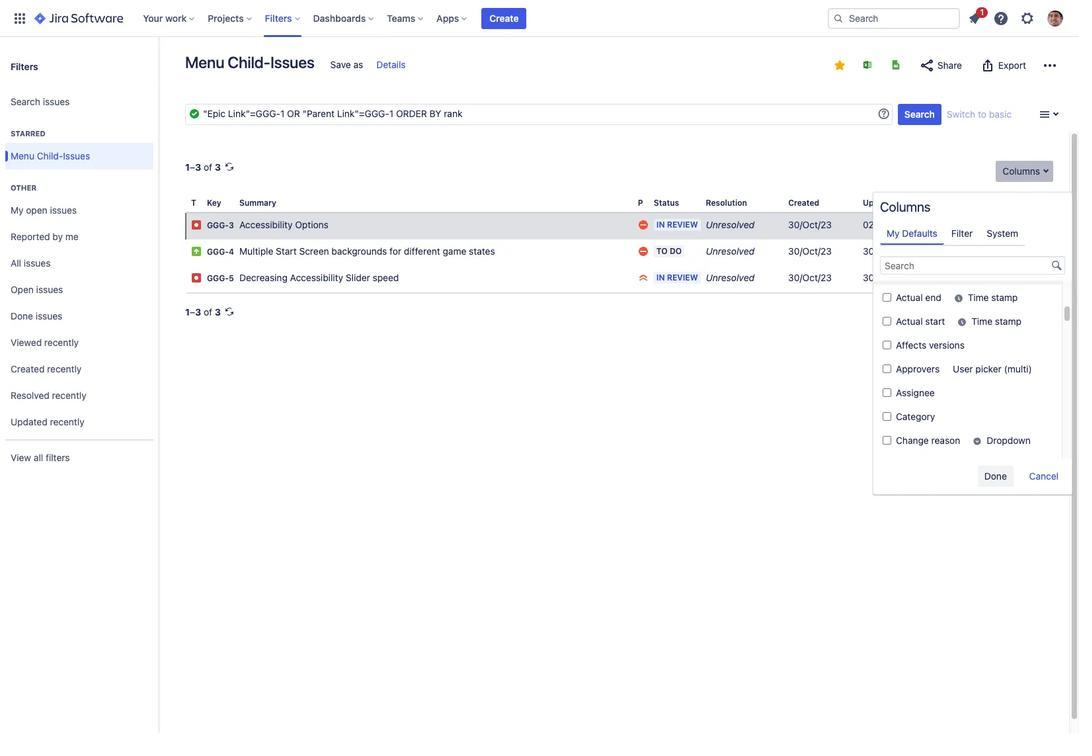 Task type: describe. For each thing, give the bounding box(es) containing it.
resolved recently
[[11, 389, 87, 401]]

defaults
[[903, 228, 938, 239]]

reported by me link
[[5, 224, 154, 250]]

stamp for actual end
[[992, 292, 1019, 303]]

filter
[[952, 228, 974, 239]]

all
[[34, 452, 43, 463]]

menu inside starred group
[[11, 150, 34, 161]]

viewed recently link
[[5, 330, 154, 356]]

child- inside starred group
[[37, 150, 63, 161]]

appswitcher icon image
[[12, 10, 28, 26]]

bug image
[[191, 273, 202, 283]]

3 inside ggg-3 accessibility options
[[229, 220, 234, 230]]

02/nov/23
[[864, 219, 908, 230]]

open issues link
[[5, 277, 154, 303]]

other group
[[5, 169, 154, 439]]

1 vertical spatial accessibility
[[290, 272, 343, 283]]

slider
[[346, 272, 370, 283]]

recently for resolved recently
[[52, 389, 87, 401]]

0 horizontal spatial columns
[[881, 199, 931, 214]]

medium high image
[[638, 246, 649, 257]]

open issues
[[11, 284, 63, 295]]

done issues link
[[5, 303, 154, 330]]

viewed recently
[[11, 337, 79, 348]]

share link
[[913, 55, 969, 76]]

1 vertical spatial search field
[[881, 256, 1066, 275]]

dashboards
[[313, 12, 366, 23]]

actual end
[[897, 292, 942, 303]]

menu child-issues link
[[5, 143, 154, 169]]

teams
[[387, 12, 416, 23]]

review for 30/oct/23
[[668, 273, 698, 283]]

2 of from the top
[[204, 306, 212, 318]]

starred
[[11, 129, 45, 138]]

your work button
[[139, 8, 200, 29]]

resolved recently link
[[5, 382, 154, 409]]

screen
[[299, 246, 329, 257]]

switch to basic
[[948, 109, 1012, 120]]

p
[[638, 198, 644, 208]]

all issues link
[[5, 250, 154, 277]]

states
[[469, 246, 495, 257]]

medium high image
[[638, 220, 649, 230]]

updated recently
[[11, 416, 84, 427]]

ggg-3 accessibility options
[[207, 219, 329, 230]]

my for my open issues
[[11, 204, 24, 215]]

search issues
[[11, 96, 70, 107]]

starred group
[[5, 115, 154, 173]]

search issues link
[[5, 89, 154, 115]]

unresolved for speed
[[706, 272, 755, 283]]

created recently
[[11, 363, 82, 374]]

sidebar navigation image
[[144, 53, 173, 79]]

open
[[11, 284, 34, 295]]

search for search issues
[[11, 96, 40, 107]]

open in google sheets image
[[891, 60, 902, 70]]

category
[[897, 411, 936, 422]]

my defaults button
[[881, 224, 945, 245]]

1 horizontal spatial menu child-issues
[[185, 53, 315, 71]]

key
[[207, 198, 221, 208]]

issues for done issues
[[36, 310, 62, 321]]

filter button
[[945, 223, 980, 244]]

search button
[[898, 104, 942, 125]]

actual for actual end
[[897, 292, 924, 303]]

3 down ggg-5 "link"
[[215, 306, 221, 318]]

30/oct/23 for decreasing accessibility slider speed
[[789, 272, 832, 283]]

my open issues link
[[5, 197, 154, 224]]

share
[[938, 60, 963, 71]]

view all filters
[[11, 452, 70, 463]]

create
[[490, 12, 519, 23]]

multiple
[[240, 246, 274, 257]]

updated for updated
[[864, 198, 897, 208]]

by
[[53, 231, 63, 242]]

your work
[[143, 12, 187, 23]]

change
[[897, 435, 930, 446]]

search for search
[[905, 109, 936, 120]]

unresolved for backgrounds
[[706, 246, 755, 257]]

apps
[[437, 12, 459, 23]]

2 – from the top
[[190, 306, 195, 318]]

banner containing your work
[[0, 0, 1080, 37]]

versions
[[930, 339, 965, 351]]

cancel link
[[1023, 467, 1066, 488]]

save as button
[[324, 54, 370, 75]]

issues inside 'menu child-issues' link
[[63, 150, 90, 161]]

ggg- for multiple start screen backgrounds for different game states
[[207, 247, 229, 257]]

menu child-issues inside starred group
[[11, 150, 90, 161]]

other
[[11, 183, 36, 192]]

affects versions
[[897, 339, 965, 351]]

resolution
[[706, 198, 748, 208]]

switch
[[948, 109, 976, 120]]

ggg-4 multiple start screen backgrounds for different game states
[[207, 246, 495, 257]]

as
[[354, 59, 363, 70]]

open in microsoft excel image
[[863, 60, 873, 70]]

options
[[295, 219, 329, 230]]

my open issues
[[11, 204, 77, 215]]

primary element
[[8, 0, 828, 37]]

4
[[229, 247, 234, 257]]

in for 02/nov/23
[[657, 220, 665, 230]]

1 – from the top
[[190, 161, 195, 173]]

to do
[[657, 246, 682, 256]]

start
[[276, 246, 297, 257]]

help image
[[994, 10, 1010, 26]]

ggg-3 link
[[207, 220, 234, 230]]

assignee
[[897, 387, 936, 398]]

30/nov/23
[[939, 272, 984, 283]]

user
[[954, 363, 974, 375]]

30/oct/23 for accessibility options
[[789, 219, 832, 230]]

your profile and settings image
[[1048, 10, 1064, 26]]

dropdown image
[[974, 438, 982, 446]]

ggg-5 decreasing accessibility slider speed
[[207, 272, 399, 283]]

teams button
[[383, 8, 429, 29]]

decreasing
[[240, 272, 288, 283]]

reason
[[932, 435, 961, 446]]

default image
[[1052, 260, 1063, 271]]

created recently link
[[5, 356, 154, 382]]

export button
[[974, 55, 1034, 76]]

2 vertical spatial 1
[[185, 306, 190, 318]]

approvers
[[897, 363, 940, 375]]

1 of from the top
[[204, 161, 212, 173]]

basic
[[990, 109, 1012, 120]]

different
[[404, 246, 441, 257]]

ggg-4 link
[[207, 247, 234, 257]]



Task type: locate. For each thing, give the bounding box(es) containing it.
– down bug icon
[[190, 306, 195, 318]]

3 up 4
[[229, 220, 234, 230]]

None checkbox
[[883, 293, 892, 302], [883, 317, 892, 326], [883, 388, 892, 397], [883, 412, 892, 421], [883, 293, 892, 302], [883, 317, 892, 326], [883, 388, 892, 397], [883, 412, 892, 421]]

time for end
[[969, 292, 990, 303]]

time stamp right time stamp image
[[969, 292, 1019, 303]]

1 in review from the top
[[657, 220, 698, 230]]

actual left end
[[897, 292, 924, 303]]

1 vertical spatial 1 – 3 of 3
[[185, 306, 221, 318]]

0 vertical spatial created
[[789, 198, 820, 208]]

3 ggg- from the top
[[207, 273, 229, 283]]

stamp right time stamp icon
[[996, 316, 1022, 327]]

highest image
[[638, 273, 649, 283]]

my for my defaults
[[887, 228, 900, 239]]

0 vertical spatial issues
[[271, 53, 315, 71]]

0 vertical spatial –
[[190, 161, 195, 173]]

1 vertical spatial columns
[[881, 199, 931, 214]]

0 horizontal spatial menu
[[11, 150, 34, 161]]

switch to basic link
[[948, 109, 1012, 120]]

ggg-
[[207, 220, 229, 230], [207, 247, 229, 257], [207, 273, 229, 283]]

dropdown down dropdown image
[[974, 459, 1018, 470]]

actual up affects
[[897, 316, 924, 327]]

0 vertical spatial columns
[[1003, 165, 1041, 177]]

end
[[926, 292, 942, 303]]

1 – 3 of 3 up the t
[[185, 161, 221, 173]]

1 horizontal spatial menu
[[185, 53, 224, 71]]

recently up the created recently
[[44, 337, 79, 348]]

view
[[11, 452, 31, 463]]

1 vertical spatial menu
[[11, 150, 34, 161]]

1 vertical spatial review
[[668, 273, 698, 283]]

filters up "search issues"
[[11, 61, 38, 72]]

1 review from the top
[[668, 220, 698, 230]]

0 horizontal spatial menu child-issues
[[11, 150, 90, 161]]

search up starred
[[11, 96, 40, 107]]

my left defaults
[[887, 228, 900, 239]]

1 ggg- from the top
[[207, 220, 229, 230]]

small image
[[835, 60, 846, 71]]

time right time stamp icon
[[972, 316, 993, 327]]

time stamp right time stamp icon
[[972, 316, 1022, 327]]

1 vertical spatial time
[[972, 316, 993, 327]]

search field inside banner
[[828, 8, 961, 29]]

2 unresolved from the top
[[706, 246, 755, 257]]

option
[[874, 263, 1063, 285]]

accessibility down the summary
[[240, 219, 293, 230]]

notifications image
[[967, 10, 983, 26]]

1 – 3 of 3 down bug icon
[[185, 306, 221, 318]]

accessibility down screen
[[290, 272, 343, 283]]

1 vertical spatial unresolved
[[706, 246, 755, 257]]

3 up the t
[[195, 161, 201, 173]]

review down status
[[668, 220, 698, 230]]

1 vertical spatial search
[[905, 109, 936, 120]]

1 horizontal spatial search
[[905, 109, 936, 120]]

me
[[65, 231, 79, 242]]

updated recently link
[[5, 409, 154, 435]]

save
[[331, 59, 351, 70]]

updated inside the other group
[[11, 416, 47, 427]]

2 1 – 3 of 3 from the top
[[185, 306, 221, 318]]

None submit
[[979, 466, 1014, 487]]

2 vertical spatial ggg-
[[207, 273, 229, 283]]

dropdown right dropdown image
[[987, 435, 1031, 446]]

0 vertical spatial search
[[11, 96, 40, 107]]

created for created recently
[[11, 363, 45, 374]]

save as
[[331, 59, 363, 70]]

search inside the search button
[[905, 109, 936, 120]]

(multi)
[[1005, 363, 1033, 375]]

1 vertical spatial filters
[[11, 61, 38, 72]]

1 vertical spatial time stamp
[[972, 316, 1022, 327]]

1 actual from the top
[[897, 292, 924, 303]]

1 horizontal spatial filters
[[265, 12, 292, 23]]

time stamp for actual start
[[972, 316, 1022, 327]]

0 horizontal spatial updated
[[11, 416, 47, 427]]

0 horizontal spatial created
[[11, 363, 45, 374]]

search field down filter button
[[881, 256, 1066, 275]]

0 vertical spatial my
[[11, 204, 24, 215]]

0 vertical spatial filters
[[265, 12, 292, 23]]

of down ggg-5 "link"
[[204, 306, 212, 318]]

actual
[[897, 292, 924, 303], [897, 316, 924, 327]]

filters right projects dropdown button
[[265, 12, 292, 23]]

2 in review from the top
[[657, 273, 698, 283]]

status
[[654, 198, 680, 208]]

2 in from the top
[[657, 273, 665, 283]]

user picker (multi)
[[954, 363, 1033, 375]]

my inside my open issues link
[[11, 204, 24, 215]]

0 vertical spatial menu
[[185, 53, 224, 71]]

resolved
[[11, 389, 49, 401]]

search left switch on the top of the page
[[905, 109, 936, 120]]

work
[[165, 12, 187, 23]]

menu down starred
[[11, 150, 34, 161]]

0 vertical spatial 1
[[981, 7, 985, 17]]

1 vertical spatial dropdown
[[974, 459, 1018, 470]]

jira software image
[[34, 10, 123, 26], [34, 10, 123, 26]]

ggg- right improvement image
[[207, 247, 229, 257]]

my left open
[[11, 204, 24, 215]]

in review for 30/oct/23
[[657, 273, 698, 283]]

issues down filters popup button
[[271, 53, 315, 71]]

speed
[[373, 272, 399, 283]]

in review for 02/nov/23
[[657, 220, 698, 230]]

create button
[[482, 8, 527, 29]]

1
[[981, 7, 985, 17], [185, 161, 190, 173], [185, 306, 190, 318]]

improvement image
[[191, 246, 202, 257]]

done
[[11, 310, 33, 321]]

columns inside button
[[1003, 165, 1041, 177]]

settings image
[[1020, 10, 1036, 26]]

0 vertical spatial in review
[[657, 220, 698, 230]]

3 up key
[[215, 161, 221, 173]]

time stamp
[[969, 292, 1019, 303], [972, 316, 1022, 327]]

0 horizontal spatial my
[[11, 204, 24, 215]]

columns down basic
[[1003, 165, 1041, 177]]

ggg- right bug icon
[[207, 273, 229, 283]]

backgrounds
[[332, 246, 387, 257]]

0 vertical spatial ggg-
[[207, 220, 229, 230]]

1 vertical spatial actual
[[897, 316, 924, 327]]

None text field
[[185, 104, 893, 125]]

recently for viewed recently
[[44, 337, 79, 348]]

ggg- inside ggg-3 accessibility options
[[207, 220, 229, 230]]

bug image
[[191, 220, 202, 230]]

3 down bug icon
[[195, 306, 201, 318]]

recently down resolved recently link
[[50, 416, 84, 427]]

system button
[[980, 223, 1026, 244]]

my
[[11, 204, 24, 215], [887, 228, 900, 239]]

recently for updated recently
[[50, 416, 84, 427]]

filters button
[[261, 8, 305, 29]]

start
[[926, 316, 946, 327]]

unresolved
[[706, 219, 755, 230], [706, 246, 755, 257], [706, 272, 755, 283]]

0 vertical spatial accessibility
[[240, 219, 293, 230]]

1 inside banner
[[981, 7, 985, 17]]

3
[[195, 161, 201, 173], [215, 161, 221, 173], [229, 220, 234, 230], [195, 306, 201, 318], [215, 306, 221, 318]]

issues for open issues
[[36, 284, 63, 295]]

0 vertical spatial actual
[[897, 292, 924, 303]]

0 vertical spatial in
[[657, 220, 665, 230]]

1 vertical spatial updated
[[11, 416, 47, 427]]

in right medium high image
[[657, 220, 665, 230]]

0 vertical spatial of
[[204, 161, 212, 173]]

ggg- inside ggg-4 multiple start screen backgrounds for different game states
[[207, 247, 229, 257]]

1 1 – 3 of 3 from the top
[[185, 161, 221, 173]]

columns
[[1003, 165, 1041, 177], [881, 199, 931, 214]]

your
[[143, 12, 163, 23]]

0 vertical spatial time
[[969, 292, 990, 303]]

actual for actual start
[[897, 316, 924, 327]]

dashboards button
[[309, 8, 379, 29]]

details link
[[377, 59, 406, 70]]

0 vertical spatial unresolved
[[706, 219, 755, 230]]

1 vertical spatial in
[[657, 273, 665, 283]]

0 horizontal spatial issues
[[63, 150, 90, 161]]

export
[[999, 60, 1027, 71]]

ggg-5 link
[[207, 273, 234, 283]]

details
[[377, 59, 406, 70]]

columns up 02/nov/23
[[881, 199, 931, 214]]

issues for all issues
[[24, 257, 51, 268]]

1 vertical spatial issues
[[63, 150, 90, 161]]

of up key
[[204, 161, 212, 173]]

1 horizontal spatial updated
[[864, 198, 897, 208]]

filters
[[265, 12, 292, 23], [11, 61, 38, 72]]

1 horizontal spatial columns
[[1003, 165, 1041, 177]]

my defaults
[[887, 228, 938, 239]]

2 ggg- from the top
[[207, 247, 229, 257]]

review for 02/nov/23
[[668, 220, 698, 230]]

0 vertical spatial review
[[668, 220, 698, 230]]

time stamp for actual end
[[969, 292, 1019, 303]]

all
[[11, 257, 21, 268]]

ggg- for accessibility options
[[207, 220, 229, 230]]

time stamp image
[[959, 318, 967, 326]]

stamp for actual start
[[996, 316, 1022, 327]]

t
[[191, 198, 196, 208]]

recently for created recently
[[47, 363, 82, 374]]

accessibility options link
[[240, 219, 329, 230]]

recently down created recently link
[[52, 389, 87, 401]]

in review down do
[[657, 273, 698, 283]]

my inside my defaults button
[[887, 228, 900, 239]]

0 horizontal spatial filters
[[11, 61, 38, 72]]

1 – 3 of 3
[[185, 161, 221, 173], [185, 306, 221, 318]]

menu
[[185, 53, 224, 71], [11, 150, 34, 161]]

decreasing accessibility slider speed link
[[240, 272, 399, 283]]

view all filters link
[[5, 445, 154, 471]]

1 vertical spatial my
[[887, 228, 900, 239]]

0 horizontal spatial child-
[[37, 150, 63, 161]]

0 vertical spatial time stamp
[[969, 292, 1019, 303]]

game
[[443, 246, 467, 257]]

stamp
[[992, 292, 1019, 303], [996, 316, 1022, 327]]

1 vertical spatial child-
[[37, 150, 63, 161]]

ggg- right bug image
[[207, 220, 229, 230]]

time for start
[[972, 316, 993, 327]]

1 vertical spatial created
[[11, 363, 45, 374]]

3 unresolved from the top
[[706, 272, 755, 283]]

search field up open in google sheets icon
[[828, 8, 961, 29]]

0 horizontal spatial search
[[11, 96, 40, 107]]

summary
[[240, 198, 277, 208]]

0 vertical spatial updated
[[864, 198, 897, 208]]

None checkbox
[[883, 341, 892, 349], [883, 365, 892, 373], [883, 436, 892, 445], [883, 341, 892, 349], [883, 365, 892, 373], [883, 436, 892, 445]]

1 vertical spatial in review
[[657, 273, 698, 283]]

ggg- for decreasing accessibility slider speed
[[207, 273, 229, 283]]

in review down status
[[657, 220, 698, 230]]

1 in from the top
[[657, 220, 665, 230]]

0 vertical spatial stamp
[[992, 292, 1019, 303]]

projects
[[208, 12, 244, 23]]

1 vertical spatial stamp
[[996, 316, 1022, 327]]

updated down resolved
[[11, 416, 47, 427]]

system
[[987, 228, 1019, 239]]

cancel
[[1030, 470, 1059, 482]]

banner
[[0, 0, 1080, 37]]

ggg- inside ggg-5 decreasing accessibility slider speed
[[207, 273, 229, 283]]

child- down projects dropdown button
[[228, 53, 271, 71]]

review
[[668, 220, 698, 230], [668, 273, 698, 283]]

issues for search issues
[[43, 96, 70, 107]]

recently
[[44, 337, 79, 348], [47, 363, 82, 374], [52, 389, 87, 401], [50, 416, 84, 427]]

created inside created recently link
[[11, 363, 45, 374]]

columns button
[[997, 161, 1054, 182]]

issues down search issues link
[[63, 150, 90, 161]]

multiple start screen backgrounds for different game states link
[[240, 246, 495, 257]]

2 vertical spatial unresolved
[[706, 272, 755, 283]]

child-
[[228, 53, 271, 71], [37, 150, 63, 161]]

30/oct/23 for multiple start screen backgrounds for different game states
[[789, 246, 832, 257]]

menu child-issues down starred
[[11, 150, 90, 161]]

search image
[[834, 13, 844, 23]]

1 vertical spatial of
[[204, 306, 212, 318]]

menu right sidebar navigation icon
[[185, 53, 224, 71]]

0 vertical spatial 1 – 3 of 3
[[185, 161, 221, 173]]

time stamp image
[[955, 295, 963, 303]]

1 horizontal spatial my
[[887, 228, 900, 239]]

time right time stamp image
[[969, 292, 990, 303]]

in right highest icon
[[657, 273, 665, 283]]

filters inside popup button
[[265, 12, 292, 23]]

in
[[657, 220, 665, 230], [657, 273, 665, 283]]

updated up 02/nov/23
[[864, 198, 897, 208]]

open
[[26, 204, 47, 215]]

picker
[[976, 363, 1002, 375]]

0 vertical spatial menu child-issues
[[185, 53, 315, 71]]

updated
[[864, 198, 897, 208], [11, 416, 47, 427]]

search inside search issues link
[[11, 96, 40, 107]]

1 horizontal spatial created
[[789, 198, 820, 208]]

updated for updated recently
[[11, 416, 47, 427]]

2 actual from the top
[[897, 316, 924, 327]]

reported by me
[[11, 231, 79, 242]]

0 vertical spatial dropdown
[[987, 435, 1031, 446]]

1 unresolved from the top
[[706, 219, 755, 230]]

1 horizontal spatial issues
[[271, 53, 315, 71]]

1 horizontal spatial child-
[[228, 53, 271, 71]]

recently down viewed recently link
[[47, 363, 82, 374]]

created
[[789, 198, 820, 208], [11, 363, 45, 374]]

child- down starred
[[37, 150, 63, 161]]

Search field
[[828, 8, 961, 29], [881, 256, 1066, 275]]

1 vertical spatial –
[[190, 306, 195, 318]]

menu child-issues down projects dropdown button
[[185, 53, 315, 71]]

– up the t
[[190, 161, 195, 173]]

in for 30/oct/23
[[657, 273, 665, 283]]

created for created
[[789, 198, 820, 208]]

review down do
[[668, 273, 698, 283]]

2 review from the top
[[668, 273, 698, 283]]

affects
[[897, 339, 927, 351]]

0 vertical spatial search field
[[828, 8, 961, 29]]

1 vertical spatial menu child-issues
[[11, 150, 90, 161]]

projects button
[[204, 8, 257, 29]]

filters
[[46, 452, 70, 463]]

5
[[229, 273, 234, 283]]

1 vertical spatial 1
[[185, 161, 190, 173]]

menu child-issues
[[185, 53, 315, 71], [11, 150, 90, 161]]

time
[[969, 292, 990, 303], [972, 316, 993, 327]]

30/oct/23
[[789, 219, 832, 230], [789, 246, 832, 257], [864, 246, 907, 257], [789, 272, 832, 283], [864, 272, 907, 283]]

1 vertical spatial ggg-
[[207, 247, 229, 257]]

0 vertical spatial child-
[[228, 53, 271, 71]]

stamp right time stamp image
[[992, 292, 1019, 303]]



Task type: vqa. For each thing, say whether or not it's contained in the screenshot.
Filter
yes



